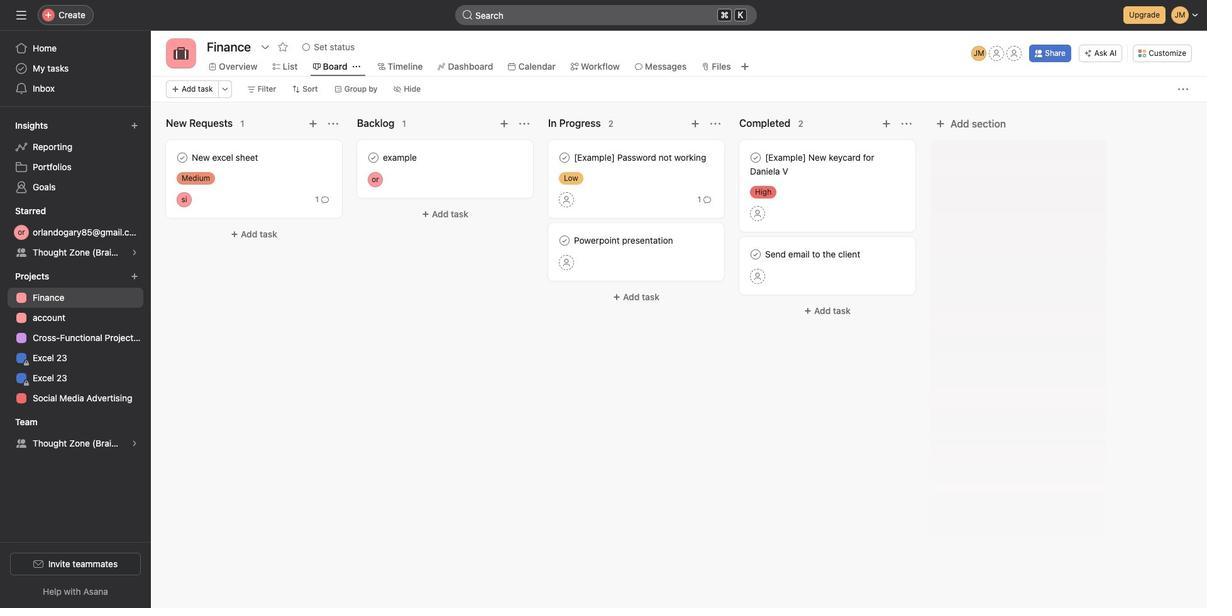 Task type: locate. For each thing, give the bounding box(es) containing it.
0 horizontal spatial more section actions image
[[710, 119, 720, 129]]

1 vertical spatial mark complete checkbox
[[748, 247, 763, 262]]

2 mark complete image from the left
[[748, 150, 763, 165]]

new project or portfolio image
[[131, 273, 138, 280]]

0 vertical spatial see details, thought zone (brainstorm space) image
[[131, 249, 138, 257]]

add task image for 2nd more section actions image from the left
[[499, 119, 509, 129]]

0 horizontal spatial add task image
[[308, 119, 318, 129]]

or image
[[372, 172, 379, 187], [18, 225, 25, 240]]

0 horizontal spatial mark complete image
[[366, 150, 381, 165]]

1 horizontal spatial more section actions image
[[902, 119, 912, 129]]

add to starred image
[[278, 42, 288, 52]]

0 horizontal spatial or image
[[18, 225, 25, 240]]

1 horizontal spatial 1 comment image
[[704, 196, 711, 204]]

0 horizontal spatial 1 comment image
[[321, 196, 329, 204]]

teams element
[[0, 411, 151, 456]]

1 more section actions image from the left
[[710, 119, 720, 129]]

projects element
[[0, 265, 151, 411]]

1 horizontal spatial or image
[[372, 172, 379, 187]]

mark complete image for first add task icon from right
[[748, 150, 763, 165]]

2 add task image from the left
[[499, 119, 509, 129]]

new insights image
[[131, 122, 138, 130]]

more section actions image
[[328, 119, 338, 129], [519, 119, 529, 129]]

more section actions image for second add task icon from the right
[[710, 119, 720, 129]]

1 comment image
[[321, 196, 329, 204], [704, 196, 711, 204]]

global element
[[0, 31, 151, 106]]

1 vertical spatial see details, thought zone (brainstorm space) image
[[131, 440, 138, 448]]

mark complete image
[[366, 150, 381, 165], [748, 150, 763, 165]]

2 see details, thought zone (brainstorm space) image from the top
[[131, 440, 138, 448]]

0 vertical spatial or image
[[372, 172, 379, 187]]

0 vertical spatial mark complete checkbox
[[557, 150, 572, 165]]

1 more section actions image from the left
[[328, 119, 338, 129]]

more section actions image
[[710, 119, 720, 129], [902, 119, 912, 129]]

briefcase image
[[174, 46, 189, 61]]

0 horizontal spatial add task image
[[690, 119, 700, 129]]

add task image
[[308, 119, 318, 129], [499, 119, 509, 129]]

1 add task image from the left
[[308, 119, 318, 129]]

None text field
[[204, 36, 254, 58]]

1 vertical spatial or image
[[18, 225, 25, 240]]

Mark complete checkbox
[[175, 150, 190, 165], [366, 150, 381, 165], [748, 150, 763, 165], [557, 233, 572, 248]]

starred element
[[0, 200, 151, 265]]

1 horizontal spatial mark complete image
[[748, 150, 763, 165]]

jm image
[[974, 46, 984, 61]]

0 horizontal spatial more section actions image
[[328, 119, 338, 129]]

2 more section actions image from the left
[[902, 119, 912, 129]]

1 comment image for second add task icon from the right
[[704, 196, 711, 204]]

None field
[[455, 5, 757, 25]]

1 horizontal spatial mark complete checkbox
[[748, 247, 763, 262]]

add task image
[[690, 119, 700, 129], [881, 119, 891, 129]]

1 horizontal spatial add task image
[[499, 119, 509, 129]]

see details, thought zone (brainstorm space) image
[[131, 249, 138, 257], [131, 440, 138, 448]]

or image inside starred 'element'
[[18, 225, 25, 240]]

2 add task image from the left
[[881, 119, 891, 129]]

2 1 comment image from the left
[[704, 196, 711, 204]]

1 horizontal spatial add task image
[[881, 119, 891, 129]]

mark complete checkbox for add task image corresponding to 2nd more section actions image from the right
[[175, 150, 190, 165]]

1 see details, thought zone (brainstorm space) image from the top
[[131, 249, 138, 257]]

more actions image
[[1178, 84, 1188, 94]]

mark complete checkbox for first add task icon from right
[[748, 150, 763, 165]]

1 1 comment image from the left
[[321, 196, 329, 204]]

1 mark complete image from the left
[[366, 150, 381, 165]]

mark complete image
[[175, 150, 190, 165], [557, 150, 572, 165], [557, 233, 572, 248], [748, 247, 763, 262]]

Mark complete checkbox
[[557, 150, 572, 165], [748, 247, 763, 262]]

1 comment image for add task image corresponding to 2nd more section actions image from the right
[[321, 196, 329, 204]]

1 horizontal spatial more section actions image
[[519, 119, 529, 129]]

show options image
[[260, 42, 270, 52]]



Task type: vqa. For each thing, say whether or not it's contained in the screenshot.
My Workspace dropdown button
no



Task type: describe. For each thing, give the bounding box(es) containing it.
add task image for 2nd more section actions image from the right
[[308, 119, 318, 129]]

tab actions image
[[352, 63, 360, 70]]

1 add task image from the left
[[690, 119, 700, 129]]

hide sidebar image
[[16, 10, 26, 20]]

si image
[[181, 192, 187, 207]]

see details, thought zone (brainstorm space) image inside starred 'element'
[[131, 249, 138, 257]]

Search tasks, projects, and more text field
[[455, 5, 757, 25]]

see details, thought zone (brainstorm space) image inside teams element
[[131, 440, 138, 448]]

more section actions image for first add task icon from right
[[902, 119, 912, 129]]

mark complete image for add task image related to 2nd more section actions image from the left
[[366, 150, 381, 165]]

insights element
[[0, 114, 151, 200]]

2 more section actions image from the left
[[519, 119, 529, 129]]

prominent image
[[463, 10, 473, 20]]

more actions image
[[221, 86, 229, 93]]

add tab image
[[740, 62, 750, 72]]

0 horizontal spatial mark complete checkbox
[[557, 150, 572, 165]]

mark complete checkbox for add task image related to 2nd more section actions image from the left
[[366, 150, 381, 165]]



